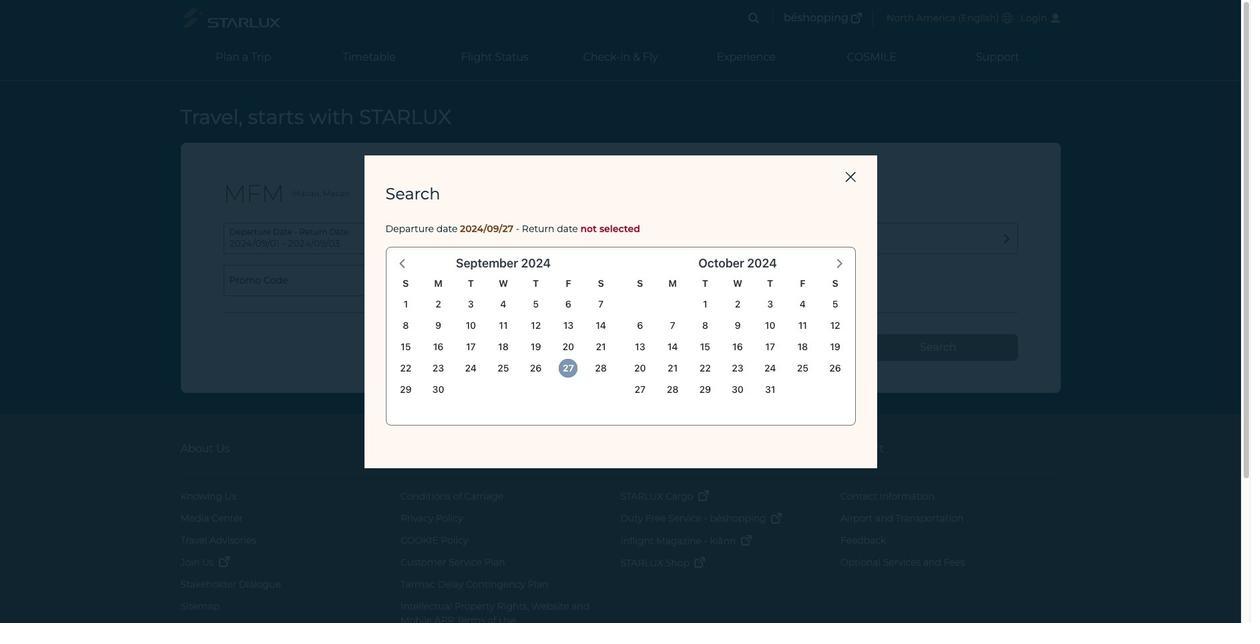 Task type: describe. For each thing, give the bounding box(es) containing it.
select date image
[[596, 233, 607, 244]]

next months image
[[830, 254, 847, 271]]

search image
[[749, 13, 759, 23]]

select passengers and class image
[[1001, 233, 1012, 244]]



Task type: locate. For each thing, give the bounding box(es) containing it.
YYYY/MM/DD - YYYY/MM/DD text field
[[224, 224, 612, 254]]

None field
[[224, 266, 612, 296]]

document
[[364, 155, 877, 468]]

None text field
[[629, 224, 1017, 254]]

previous months image
[[394, 254, 412, 271]]

dialog
[[0, 0, 1241, 624]]

reverse origin and destination city or airport: image
[[388, 183, 448, 204]]



Task type: vqa. For each thing, say whether or not it's contained in the screenshot.
Reverse Origin And Destination City Or Airport: image
yes



